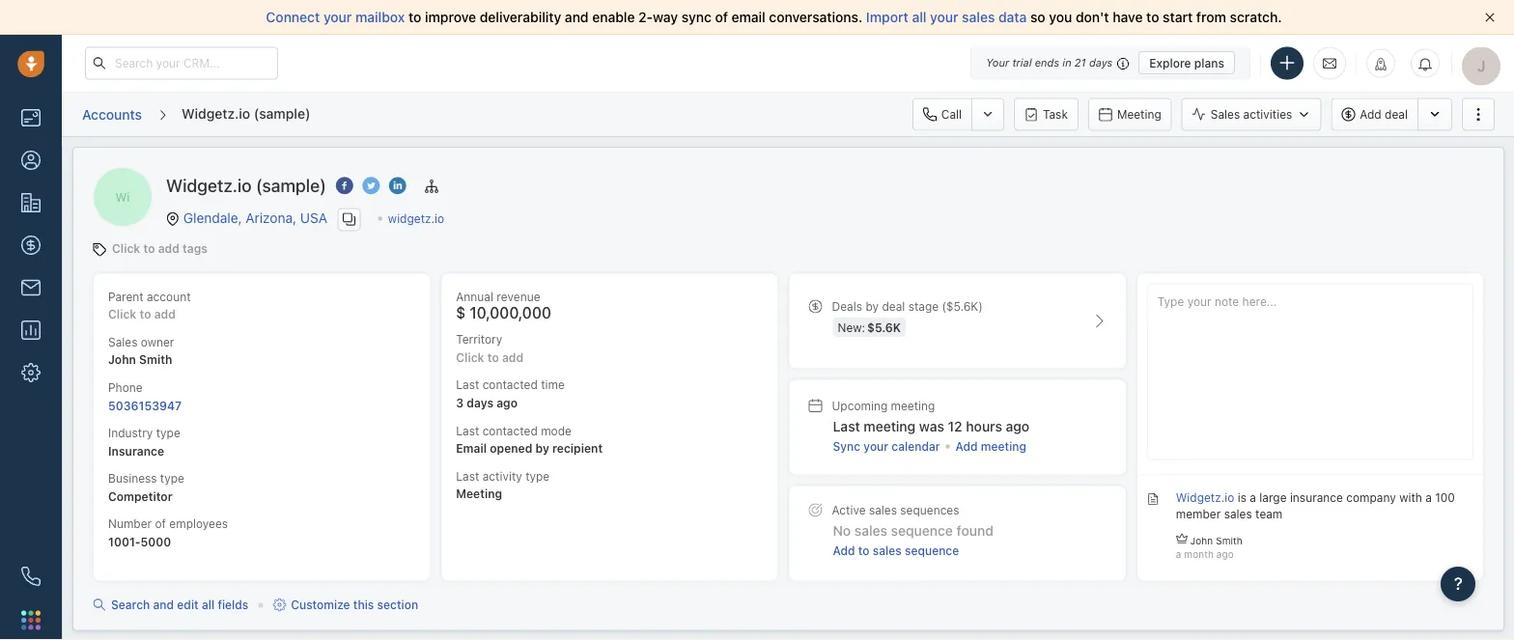 Task type: describe. For each thing, give the bounding box(es) containing it.
wi
[[115, 190, 130, 204]]

0 vertical spatial widgetz.io (sample)
[[182, 105, 311, 121]]

phone element
[[12, 557, 50, 596]]

meeting for last
[[864, 418, 916, 434]]

sync
[[682, 9, 712, 25]]

21
[[1075, 57, 1087, 69]]

this
[[353, 598, 374, 612]]

no
[[833, 523, 851, 539]]

add inside territory click to add
[[502, 351, 524, 364]]

don't
[[1076, 9, 1110, 25]]

what's new image
[[1375, 57, 1388, 71]]

last meeting was 12 hours ago
[[833, 418, 1030, 434]]

last for last contacted time 3 days ago
[[456, 378, 479, 392]]

task button
[[1015, 98, 1079, 131]]

widgetz.io link
[[1177, 491, 1235, 505]]

your for calendar
[[864, 440, 889, 454]]

customize this section
[[291, 598, 418, 612]]

search and edit all fields
[[111, 598, 249, 612]]

glendale,
[[183, 210, 242, 226]]

explore plans
[[1150, 56, 1225, 70]]

1 horizontal spatial john
[[1191, 535, 1214, 546]]

1 vertical spatial (sample)
[[256, 175, 326, 196]]

12
[[948, 418, 963, 434]]

twitter circled image
[[363, 175, 380, 196]]

1 vertical spatial widgetz.io (sample)
[[166, 175, 326, 196]]

active sales sequences
[[832, 504, 960, 517]]

territory click to add
[[456, 333, 524, 364]]

100
[[1436, 491, 1456, 505]]

mode
[[541, 424, 572, 438]]

new:
[[838, 321, 866, 334]]

sales left data
[[963, 9, 996, 25]]

territory
[[456, 333, 503, 346]]

type for industry type insurance
[[156, 426, 180, 440]]

arizona,
[[246, 210, 297, 226]]

1 vertical spatial smith
[[1217, 535, 1243, 546]]

parent account click to add
[[108, 290, 191, 321]]

sales down active sales sequences
[[873, 544, 902, 558]]

linkedin circled image
[[389, 175, 406, 196]]

import
[[867, 9, 909, 25]]

a month ago
[[1177, 549, 1234, 560]]

type for business type competitor
[[160, 472, 184, 485]]

deal inside button
[[1386, 108, 1409, 121]]

0 vertical spatial and
[[565, 9, 589, 25]]

glendale, arizona, usa
[[183, 210, 328, 226]]

large
[[1260, 491, 1287, 505]]

1 vertical spatial widgetz.io
[[166, 175, 252, 196]]

deals
[[832, 300, 863, 314]]

sales owner john smith
[[108, 335, 174, 367]]

sales inside is a large insurance company with a 100 member sales team
[[1225, 508, 1253, 521]]

section
[[377, 598, 418, 612]]

upcoming meeting
[[832, 399, 936, 413]]

connect
[[266, 9, 320, 25]]

add inside the no sales sequence found add to sales sequence
[[833, 544, 856, 558]]

task
[[1044, 108, 1069, 121]]

improve
[[425, 9, 476, 25]]

0 vertical spatial days
[[1090, 57, 1113, 69]]

start
[[1163, 9, 1194, 25]]

usa
[[300, 210, 328, 226]]

to left start
[[1147, 9, 1160, 25]]

enable
[[593, 9, 635, 25]]

annual revenue $ 10,000,000
[[456, 290, 552, 322]]

recipient
[[553, 442, 603, 456]]

accounts link
[[81, 99, 143, 130]]

contacted for opened
[[483, 424, 538, 438]]

with
[[1400, 491, 1423, 505]]

days inside last contacted time 3 days ago
[[467, 396, 494, 410]]

type inside last activity type meeting
[[526, 470, 550, 483]]

last for last meeting was 12 hours ago
[[833, 418, 861, 434]]

meeting inside last activity type meeting
[[456, 488, 502, 501]]

0 vertical spatial add
[[158, 242, 180, 255]]

explore
[[1150, 56, 1192, 70]]

edit
[[177, 598, 199, 612]]

meeting for add
[[982, 440, 1027, 454]]

employees
[[169, 517, 228, 531]]

ends
[[1035, 57, 1060, 69]]

was
[[920, 418, 945, 434]]

insurance
[[1291, 491, 1344, 505]]

call
[[942, 108, 962, 121]]

1 vertical spatial and
[[153, 598, 174, 612]]

add meeting link
[[956, 438, 1027, 456]]

annual
[[456, 290, 494, 303]]

add meeting
[[956, 440, 1027, 454]]

competitor
[[108, 490, 173, 503]]

owner
[[141, 335, 174, 349]]

phone image
[[21, 567, 41, 586]]

search
[[111, 598, 150, 612]]

accounts
[[82, 106, 142, 122]]

your for mailbox
[[324, 9, 352, 25]]

widgetz.io
[[388, 212, 445, 225]]

1 vertical spatial sequence
[[905, 544, 960, 558]]

account
[[147, 290, 191, 303]]

to right mailbox on the left of the page
[[409, 9, 422, 25]]

by inside last contacted mode email opened by recipient
[[536, 442, 550, 456]]

deliverability
[[480, 9, 562, 25]]

no sales sequence found add to sales sequence
[[833, 523, 994, 558]]

add deal
[[1361, 108, 1409, 121]]

2 horizontal spatial a
[[1426, 491, 1433, 505]]

sales right no
[[855, 523, 888, 539]]

number of employees 1001-5000
[[108, 517, 228, 549]]

phone 5036153947
[[108, 381, 182, 412]]

customize this section link
[[273, 596, 418, 614]]

0 vertical spatial (sample)
[[254, 105, 311, 121]]

1 horizontal spatial by
[[866, 300, 879, 314]]

trial
[[1013, 57, 1032, 69]]

click to add tags
[[112, 242, 208, 255]]

add inside parent account click to add
[[154, 308, 176, 321]]

meeting inside 'button'
[[1118, 108, 1162, 121]]



Task type: locate. For each thing, give the bounding box(es) containing it.
add to sales sequence link
[[833, 543, 960, 562]]

stage
[[909, 300, 939, 314]]

data
[[999, 9, 1027, 25]]

click down parent
[[108, 308, 137, 321]]

0 horizontal spatial all
[[202, 598, 215, 612]]

your right import at the right top of page
[[931, 9, 959, 25]]

2 contacted from the top
[[483, 424, 538, 438]]

to down active
[[859, 544, 870, 558]]

smith
[[139, 353, 172, 367], [1217, 535, 1243, 546]]

contacted up opened
[[483, 424, 538, 438]]

ago inside last contacted time 3 days ago
[[497, 396, 518, 410]]

deals by deal stage ($5.6k)
[[832, 300, 983, 314]]

type down 5036153947
[[156, 426, 180, 440]]

1 horizontal spatial sales
[[1211, 108, 1241, 121]]

widgetz.io up member
[[1177, 491, 1235, 505]]

company
[[1347, 491, 1397, 505]]

0 horizontal spatial by
[[536, 442, 550, 456]]

2 vertical spatial click
[[456, 351, 485, 364]]

5036153947 link
[[108, 399, 182, 412]]

0 horizontal spatial your
[[324, 9, 352, 25]]

ago
[[497, 396, 518, 410], [1006, 418, 1030, 434], [1217, 549, 1234, 560]]

1 vertical spatial deal
[[883, 300, 906, 314]]

click inside territory click to add
[[456, 351, 485, 364]]

last inside last activity type meeting
[[456, 470, 479, 483]]

phone
[[108, 381, 143, 394]]

last for last contacted mode email opened by recipient
[[456, 424, 479, 438]]

0 horizontal spatial john
[[108, 353, 136, 367]]

and left "edit"
[[153, 598, 174, 612]]

and left the enable
[[565, 9, 589, 25]]

contacted inside last contacted mode email opened by recipient
[[483, 424, 538, 438]]

1 horizontal spatial ago
[[1006, 418, 1030, 434]]

0 horizontal spatial ago
[[497, 396, 518, 410]]

$
[[456, 304, 466, 322]]

widgetz.io link
[[388, 212, 445, 225]]

widgetz.io down 'search your crm...' text field
[[182, 105, 250, 121]]

meeting up sync your calendar link
[[864, 418, 916, 434]]

to left tags
[[143, 242, 155, 255]]

call link
[[913, 98, 972, 131]]

ago for 3 days ago
[[497, 396, 518, 410]]

you
[[1050, 9, 1073, 25]]

meeting up last meeting was 12 hours ago in the right bottom of the page
[[891, 399, 936, 413]]

2 horizontal spatial your
[[931, 9, 959, 25]]

sales left the activities
[[1211, 108, 1241, 121]]

add inside 'link'
[[956, 440, 978, 454]]

new: $5.6k
[[838, 321, 901, 335]]

ago for 12 hours ago
[[1006, 418, 1030, 434]]

last inside last contacted time 3 days ago
[[456, 378, 479, 392]]

john
[[108, 353, 136, 367], [1191, 535, 1214, 546]]

email
[[732, 9, 766, 25]]

contacted down territory click to add at the left bottom of the page
[[483, 378, 538, 392]]

last inside last contacted mode email opened by recipient
[[456, 424, 479, 438]]

0 vertical spatial sales
[[1211, 108, 1241, 121]]

0 horizontal spatial days
[[467, 396, 494, 410]]

2 vertical spatial add
[[833, 544, 856, 558]]

days right the 21
[[1090, 57, 1113, 69]]

by down mode
[[536, 442, 550, 456]]

sales for sales owner john smith
[[108, 335, 138, 349]]

1 horizontal spatial of
[[715, 9, 728, 25]]

smith down owner
[[139, 353, 172, 367]]

click inside parent account click to add
[[108, 308, 137, 321]]

to down parent
[[140, 308, 151, 321]]

1 vertical spatial john
[[1191, 535, 1214, 546]]

your
[[987, 57, 1010, 69]]

close image
[[1486, 13, 1496, 22]]

1 vertical spatial click
[[108, 308, 137, 321]]

widgetz.io up glendale,
[[166, 175, 252, 196]]

0 vertical spatial add
[[1361, 108, 1382, 121]]

1 vertical spatial meeting
[[864, 418, 916, 434]]

3
[[456, 396, 464, 410]]

(sample) up the arizona,
[[256, 175, 326, 196]]

john up phone
[[108, 353, 136, 367]]

add inside button
[[1361, 108, 1382, 121]]

to inside parent account click to add
[[140, 308, 151, 321]]

1 vertical spatial add
[[956, 440, 978, 454]]

1 vertical spatial days
[[467, 396, 494, 410]]

smith inside sales owner john smith
[[139, 353, 172, 367]]

type up competitor
[[160, 472, 184, 485]]

1 horizontal spatial smith
[[1217, 535, 1243, 546]]

last for last activity type meeting
[[456, 470, 479, 483]]

1 vertical spatial sales
[[108, 335, 138, 349]]

0 vertical spatial widgetz.io
[[182, 105, 250, 121]]

call button
[[913, 98, 972, 131]]

0 vertical spatial john
[[108, 353, 136, 367]]

meeting button
[[1089, 98, 1173, 131]]

1 vertical spatial of
[[155, 517, 166, 531]]

0 horizontal spatial and
[[153, 598, 174, 612]]

from
[[1197, 9, 1227, 25]]

add for add deal
[[1361, 108, 1382, 121]]

1 horizontal spatial a
[[1251, 491, 1257, 505]]

0 horizontal spatial add
[[833, 544, 856, 558]]

all right import at the right top of page
[[913, 9, 927, 25]]

10,000,000
[[470, 304, 552, 322]]

add deal button
[[1332, 98, 1418, 131]]

john up month
[[1191, 535, 1214, 546]]

send email image
[[1324, 55, 1337, 71]]

add down 12
[[956, 440, 978, 454]]

$5.6k
[[868, 321, 901, 335]]

a left month
[[1177, 549, 1182, 560]]

2 vertical spatial add
[[502, 351, 524, 364]]

0 horizontal spatial deal
[[883, 300, 906, 314]]

0 horizontal spatial sales
[[108, 335, 138, 349]]

meeting down hours
[[982, 440, 1027, 454]]

sequences
[[901, 504, 960, 517]]

click down territory
[[456, 351, 485, 364]]

sales down is at right
[[1225, 508, 1253, 521]]

1 horizontal spatial and
[[565, 9, 589, 25]]

add up last contacted time 3 days ago
[[502, 351, 524, 364]]

($5.6k)
[[942, 300, 983, 314]]

2 vertical spatial ago
[[1217, 549, 1234, 560]]

is a large insurance company with a 100 member sales team
[[1177, 491, 1456, 521]]

add
[[1361, 108, 1382, 121], [956, 440, 978, 454], [833, 544, 856, 558]]

1 contacted from the top
[[483, 378, 538, 392]]

smith up a month ago
[[1217, 535, 1243, 546]]

john inside sales owner john smith
[[108, 353, 136, 367]]

of
[[715, 9, 728, 25], [155, 517, 166, 531]]

deal up $5.6k
[[883, 300, 906, 314]]

business
[[108, 472, 157, 485]]

meeting inside the add meeting 'link'
[[982, 440, 1027, 454]]

deal
[[1386, 108, 1409, 121], [883, 300, 906, 314]]

ago down john smith
[[1217, 549, 1234, 560]]

sync
[[833, 440, 861, 454]]

0 vertical spatial sequence
[[891, 523, 954, 539]]

1 horizontal spatial deal
[[1386, 108, 1409, 121]]

5036153947
[[108, 399, 182, 412]]

1 horizontal spatial your
[[864, 440, 889, 454]]

all right "edit"
[[202, 598, 215, 612]]

active
[[832, 504, 866, 517]]

0 horizontal spatial a
[[1177, 549, 1182, 560]]

your right sync
[[864, 440, 889, 454]]

last contacted mode email opened by recipient
[[456, 424, 603, 456]]

2 vertical spatial widgetz.io
[[1177, 491, 1235, 505]]

conversations.
[[770, 9, 863, 25]]

0 vertical spatial by
[[866, 300, 879, 314]]

1 vertical spatial add
[[154, 308, 176, 321]]

by up the new: $5.6k
[[866, 300, 879, 314]]

contacted for days
[[483, 378, 538, 392]]

business type competitor
[[108, 472, 184, 503]]

1 vertical spatial meeting
[[456, 488, 502, 501]]

deal down what's new 'image'
[[1386, 108, 1409, 121]]

type right activity
[[526, 470, 550, 483]]

scratch.
[[1231, 9, 1283, 25]]

1 vertical spatial ago
[[1006, 418, 1030, 434]]

add for add meeting
[[956, 440, 978, 454]]

to inside the no sales sequence found add to sales sequence
[[859, 544, 870, 558]]

freshworks switcher image
[[21, 611, 41, 630]]

2 horizontal spatial add
[[1361, 108, 1382, 121]]

add down no
[[833, 544, 856, 558]]

type inside business type competitor
[[160, 472, 184, 485]]

of inside number of employees 1001-5000
[[155, 517, 166, 531]]

a right is at right
[[1251, 491, 1257, 505]]

0 vertical spatial meeting
[[891, 399, 936, 413]]

opened
[[490, 442, 533, 456]]

customize
[[291, 598, 350, 612]]

meeting down activity
[[456, 488, 502, 501]]

2 vertical spatial meeting
[[982, 440, 1027, 454]]

last down email
[[456, 470, 479, 483]]

ago right hours
[[1006, 418, 1030, 434]]

import all your sales data link
[[867, 9, 1031, 25]]

have
[[1113, 9, 1143, 25]]

connect your mailbox to improve deliverability and enable 2-way sync of email conversations. import all your sales data so you don't have to start from scratch.
[[266, 9, 1283, 25]]

time
[[541, 378, 565, 392]]

last activity type meeting
[[456, 470, 550, 501]]

found
[[957, 523, 994, 539]]

your left mailbox on the left of the page
[[324, 9, 352, 25]]

0 vertical spatial deal
[[1386, 108, 1409, 121]]

1 horizontal spatial meeting
[[1118, 108, 1162, 121]]

sales inside sales owner john smith
[[108, 335, 138, 349]]

meeting for upcoming
[[891, 399, 936, 413]]

is
[[1238, 491, 1247, 505]]

activity
[[483, 470, 522, 483]]

insurance
[[108, 444, 164, 458]]

1 vertical spatial all
[[202, 598, 215, 612]]

0 vertical spatial contacted
[[483, 378, 538, 392]]

so
[[1031, 9, 1046, 25]]

connect your mailbox link
[[266, 9, 409, 25]]

to inside territory click to add
[[488, 351, 499, 364]]

a left 100 at the right bottom of the page
[[1426, 491, 1433, 505]]

mailbox
[[356, 9, 405, 25]]

0 vertical spatial click
[[112, 242, 140, 255]]

add left tags
[[158, 242, 180, 255]]

type inside the industry type insurance
[[156, 426, 180, 440]]

john smith
[[1191, 535, 1243, 546]]

add down what's new 'image'
[[1361, 108, 1382, 121]]

to down territory
[[488, 351, 499, 364]]

2 horizontal spatial ago
[[1217, 549, 1234, 560]]

1001-
[[108, 535, 141, 549]]

and
[[565, 9, 589, 25], [153, 598, 174, 612]]

fields
[[218, 598, 249, 612]]

meeting down the explore
[[1118, 108, 1162, 121]]

your trial ends in 21 days
[[987, 57, 1113, 69]]

0 vertical spatial of
[[715, 9, 728, 25]]

sales left owner
[[108, 335, 138, 349]]

sales right active
[[869, 504, 898, 517]]

last up sync
[[833, 418, 861, 434]]

click up parent
[[112, 242, 140, 255]]

of up 5000
[[155, 517, 166, 531]]

days right 3
[[467, 396, 494, 410]]

last up 3
[[456, 378, 479, 392]]

1 vertical spatial contacted
[[483, 424, 538, 438]]

0 vertical spatial smith
[[139, 353, 172, 367]]

your
[[324, 9, 352, 25], [931, 9, 959, 25], [864, 440, 889, 454]]

contacted inside last contacted time 3 days ago
[[483, 378, 538, 392]]

0 horizontal spatial meeting
[[456, 488, 502, 501]]

member
[[1177, 508, 1222, 521]]

activities
[[1244, 108, 1293, 121]]

2-
[[639, 9, 653, 25]]

widgetz.io (sample) up 'glendale, arizona, usa' at left
[[166, 175, 326, 196]]

last contacted time 3 days ago
[[456, 378, 565, 410]]

sales
[[963, 9, 996, 25], [869, 504, 898, 517], [1225, 508, 1253, 521], [855, 523, 888, 539], [873, 544, 902, 558]]

team
[[1256, 508, 1283, 521]]

(sample) down connect
[[254, 105, 311, 121]]

1 vertical spatial by
[[536, 442, 550, 456]]

facebook circled image
[[336, 175, 353, 196]]

explore plans link
[[1139, 51, 1236, 74]]

last up email
[[456, 424, 479, 438]]

by
[[866, 300, 879, 314], [536, 442, 550, 456]]

ago up last contacted mode email opened by recipient
[[497, 396, 518, 410]]

meeting
[[1118, 108, 1162, 121], [456, 488, 502, 501]]

email
[[456, 442, 487, 456]]

0 vertical spatial ago
[[497, 396, 518, 410]]

revenue
[[497, 290, 541, 303]]

parent
[[108, 290, 144, 303]]

1 horizontal spatial all
[[913, 9, 927, 25]]

sales for sales activities
[[1211, 108, 1241, 121]]

0 vertical spatial all
[[913, 9, 927, 25]]

Search your CRM... text field
[[85, 47, 278, 80]]

industry
[[108, 426, 153, 440]]

of right sync
[[715, 9, 728, 25]]

0 horizontal spatial smith
[[139, 353, 172, 367]]

calendar
[[892, 440, 941, 454]]

way
[[653, 9, 678, 25]]

widgetz.io (sample) down 'search your crm...' text field
[[182, 105, 311, 121]]

sync your calendar link
[[833, 438, 941, 456]]

0 horizontal spatial of
[[155, 517, 166, 531]]

0 vertical spatial meeting
[[1118, 108, 1162, 121]]

1 horizontal spatial days
[[1090, 57, 1113, 69]]

1 horizontal spatial add
[[956, 440, 978, 454]]

add down 'account'
[[154, 308, 176, 321]]

upcoming
[[832, 399, 888, 413]]



Task type: vqa. For each thing, say whether or not it's contained in the screenshot.


